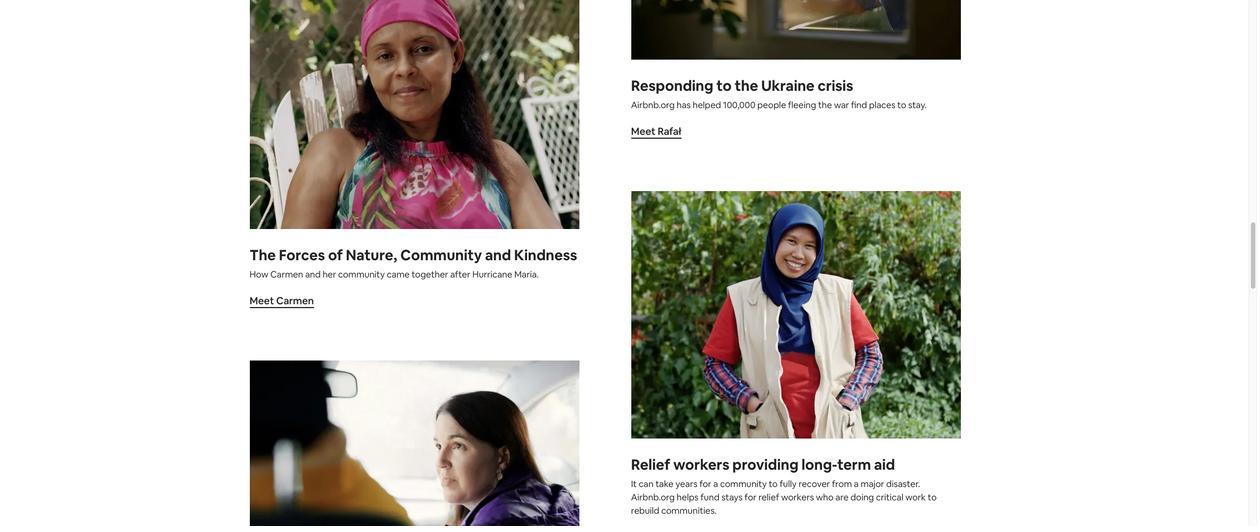 Task type: vqa. For each thing, say whether or not it's contained in the screenshot.
'RESERVED'
no



Task type: locate. For each thing, give the bounding box(es) containing it.
2 airbnb.org from the top
[[632, 492, 675, 504]]

meet carmen button
[[250, 294, 314, 308]]

carmen inside meet carmen button
[[276, 294, 314, 307]]

1 vertical spatial meet
[[250, 294, 274, 307]]

0 horizontal spatial workers
[[674, 456, 730, 475]]

a person in a pink headscarf and flowered dress sits on a white wooden chair in a garden, smiling serenely. image
[[250, 0, 580, 229], [250, 0, 580, 229]]

nature,
[[346, 246, 397, 265]]

the left war
[[819, 99, 833, 111]]

0 vertical spatial community
[[338, 269, 385, 281]]

to
[[717, 76, 732, 95], [898, 99, 907, 111], [769, 479, 778, 490], [928, 492, 937, 504]]

a up fund
[[714, 479, 719, 490]]

to up relief
[[769, 479, 778, 490]]

1 vertical spatial community
[[721, 479, 767, 490]]

0 horizontal spatial community
[[338, 269, 385, 281]]

the
[[735, 76, 759, 95], [819, 99, 833, 111]]

how
[[250, 269, 269, 281]]

100,000
[[724, 99, 756, 111]]

for
[[700, 479, 712, 490], [745, 492, 757, 504]]

relief
[[759, 492, 780, 504]]

recover
[[799, 479, 831, 490]]

are
[[836, 492, 849, 504]]

and
[[485, 246, 511, 265], [305, 269, 321, 281]]

community up stays
[[721, 479, 767, 490]]

workers
[[674, 456, 730, 475], [782, 492, 815, 504]]

community inside relief workers providing long-term aid it can take years for a community to fully recover from a major disaster. airbnb.org helps fund stays for relief workers who are doing critical work to rebuild communities.
[[721, 479, 767, 490]]

meet left rafał
[[632, 125, 656, 138]]

1 horizontal spatial workers
[[782, 492, 815, 504]]

relief workers providing long-term aid button
[[632, 456, 896, 475]]

0 vertical spatial for
[[700, 479, 712, 490]]

community
[[338, 269, 385, 281], [721, 479, 767, 490]]

airbnb.org up meet rafał
[[632, 99, 675, 111]]

0 vertical spatial meet
[[632, 125, 656, 138]]

workers down "fully"
[[782, 492, 815, 504]]

1 vertical spatial workers
[[782, 492, 815, 504]]

from
[[833, 479, 853, 490]]

carmen
[[270, 269, 303, 281], [276, 294, 314, 307]]

ukraine
[[762, 76, 815, 95]]

for left relief
[[745, 492, 757, 504]]

her
[[323, 269, 336, 281]]

1 vertical spatial for
[[745, 492, 757, 504]]

and up hurricane
[[485, 246, 511, 265]]

airbnb.org down can
[[632, 492, 675, 504]]

1 horizontal spatial the
[[819, 99, 833, 111]]

1 horizontal spatial for
[[745, 492, 757, 504]]

community down nature,
[[338, 269, 385, 281]]

1 horizontal spatial meet
[[632, 125, 656, 138]]

communities.
[[662, 505, 717, 517]]

a right from
[[855, 479, 859, 490]]

0 vertical spatial the
[[735, 76, 759, 95]]

0 horizontal spatial for
[[700, 479, 712, 490]]

0 vertical spatial and
[[485, 246, 511, 265]]

a woman sits in the passenger seat of a car. she wears a raincoat, and is looking at the driver. image
[[250, 361, 580, 527], [250, 361, 580, 527]]

meet down the how
[[250, 294, 274, 307]]

1 vertical spatial carmen
[[276, 294, 314, 307]]

the up 100,000
[[735, 76, 759, 95]]

the forces of nature, community and kindness how carmen and her community came together after hurricane maria.
[[250, 246, 578, 281]]

1 horizontal spatial and
[[485, 246, 511, 265]]

0 horizontal spatial and
[[305, 269, 321, 281]]

airbnb.org
[[632, 99, 675, 111], [632, 492, 675, 504]]

relief workers providing long-term aid it can take years for a community to fully recover from a major disaster. airbnb.org helps fund stays for relief workers who are doing critical work to rebuild communities.
[[632, 456, 937, 517]]

the
[[250, 246, 276, 265]]

fleeing
[[789, 99, 817, 111]]

meet rafał button
[[632, 125, 682, 139]]

1 vertical spatial and
[[305, 269, 321, 281]]

responding to the ukraine crisis button
[[632, 76, 854, 95]]

rafał
[[658, 125, 682, 138]]

1 vertical spatial airbnb.org
[[632, 492, 675, 504]]

crisis
[[818, 76, 854, 95]]

workers up the years
[[674, 456, 730, 475]]

for up fund
[[700, 479, 712, 490]]

meet
[[632, 125, 656, 138], [250, 294, 274, 307]]

and left her
[[305, 269, 321, 281]]

take
[[656, 479, 674, 490]]

0 horizontal spatial meet
[[250, 294, 274, 307]]

a smiling relief worker stands in front of a background of lush green leaves. image
[[632, 191, 962, 439], [632, 191, 962, 439]]

major
[[861, 479, 885, 490]]

1 horizontal spatial community
[[721, 479, 767, 490]]

1 airbnb.org from the top
[[632, 99, 675, 111]]

0 vertical spatial carmen
[[270, 269, 303, 281]]

community inside the forces of nature, community and kindness how carmen and her community came together after hurricane maria.
[[338, 269, 385, 281]]

1 horizontal spatial a
[[855, 479, 859, 490]]

0 vertical spatial airbnb.org
[[632, 99, 675, 111]]

can
[[639, 479, 654, 490]]

a man in a blue shirt holds a coffee mug as he stands at his balcony looking at the horizon. image
[[632, 0, 962, 60], [632, 0, 962, 60]]

0 horizontal spatial the
[[735, 76, 759, 95]]

meet rafał
[[632, 125, 682, 138]]

a
[[714, 479, 719, 490], [855, 479, 859, 490]]

together
[[412, 269, 449, 281]]

of
[[328, 246, 343, 265]]

1 vertical spatial the
[[819, 99, 833, 111]]

0 horizontal spatial a
[[714, 479, 719, 490]]

people
[[758, 99, 787, 111]]

responding to the ukraine crisis airbnb.org has helped 100,000 people fleeing the war find places to stay.
[[632, 76, 927, 111]]

long-
[[802, 456, 838, 475]]

fund
[[701, 492, 720, 504]]

meet carmen
[[250, 294, 314, 307]]

work
[[906, 492, 926, 504]]



Task type: describe. For each thing, give the bounding box(es) containing it.
community
[[401, 246, 482, 265]]

responding
[[632, 76, 714, 95]]

after
[[451, 269, 471, 281]]

aid
[[875, 456, 896, 475]]

helps
[[677, 492, 699, 504]]

carmen inside the forces of nature, community and kindness how carmen and her community came together after hurricane maria.
[[270, 269, 303, 281]]

to right 'work'
[[928, 492, 937, 504]]

relief
[[632, 456, 671, 475]]

2 a from the left
[[855, 479, 859, 490]]

meet for responding
[[632, 125, 656, 138]]

meet for the
[[250, 294, 274, 307]]

who
[[817, 492, 834, 504]]

stays
[[722, 492, 743, 504]]

forces
[[279, 246, 325, 265]]

airbnb.org inside relief workers providing long-term aid it can take years for a community to fully recover from a major disaster. airbnb.org helps fund stays for relief workers who are doing critical work to rebuild communities.
[[632, 492, 675, 504]]

to left stay. at right top
[[898, 99, 907, 111]]

places
[[870, 99, 896, 111]]

providing
[[733, 456, 799, 475]]

airbnb.org inside responding to the ukraine crisis airbnb.org has helped 100,000 people fleeing the war find places to stay.
[[632, 99, 675, 111]]

doing
[[851, 492, 875, 504]]

helped
[[693, 99, 722, 111]]

it
[[632, 479, 637, 490]]

0 vertical spatial workers
[[674, 456, 730, 475]]

war
[[835, 99, 850, 111]]

critical
[[877, 492, 904, 504]]

1 a from the left
[[714, 479, 719, 490]]

kindness
[[514, 246, 578, 265]]

rebuild
[[632, 505, 660, 517]]

hurricane
[[473, 269, 513, 281]]

find
[[852, 99, 868, 111]]

to up 100,000
[[717, 76, 732, 95]]

years
[[676, 479, 698, 490]]

stay.
[[909, 99, 927, 111]]

came
[[387, 269, 410, 281]]

term
[[838, 456, 872, 475]]

the forces of nature, community and kindness button
[[250, 246, 578, 265]]

has
[[677, 99, 691, 111]]

maria.
[[515, 269, 539, 281]]

fully
[[780, 479, 797, 490]]

disaster.
[[887, 479, 921, 490]]



